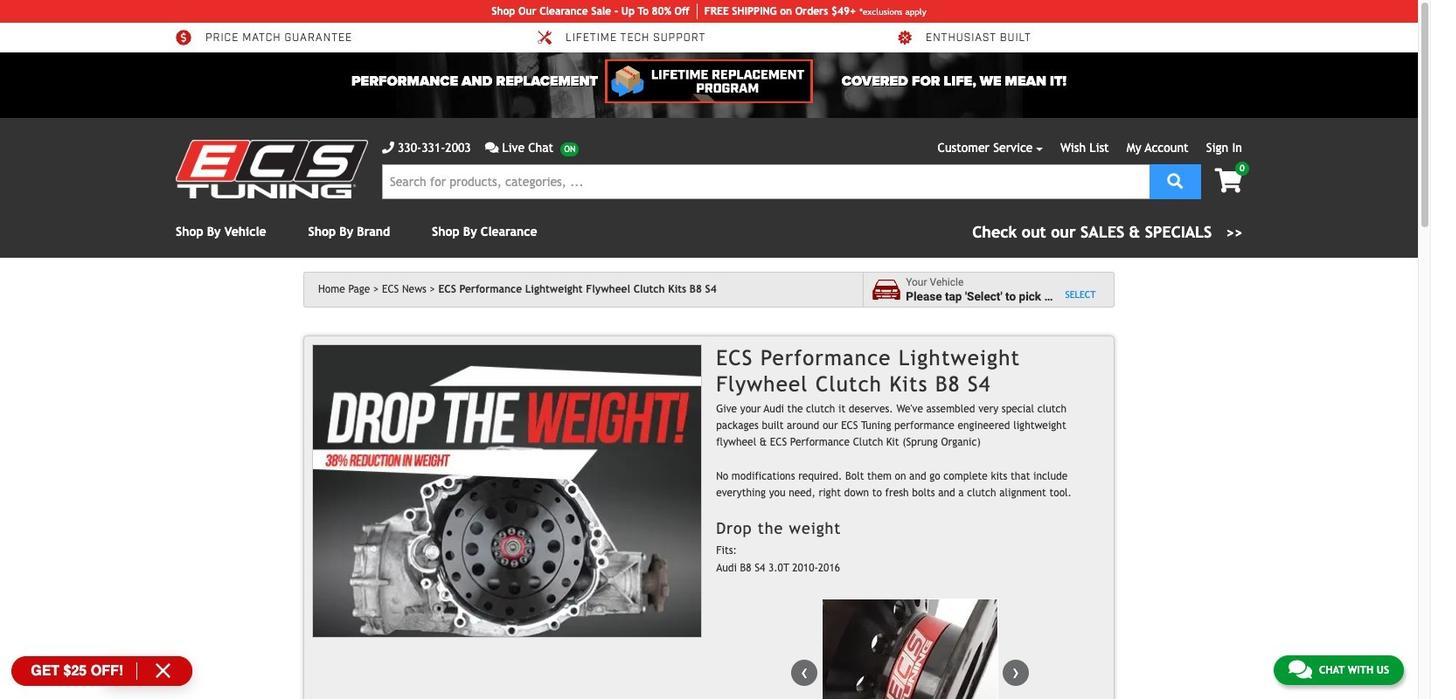 Task type: describe. For each thing, give the bounding box(es) containing it.
lifetime replacement program banner image
[[605, 59, 813, 103]]

shopping cart image
[[1215, 169, 1242, 193]]

Search text field
[[382, 164, 1150, 199]]



Task type: vqa. For each thing, say whether or not it's contained in the screenshot.
comments icon
yes



Task type: locate. For each thing, give the bounding box(es) containing it.
comments image
[[485, 142, 499, 154]]

phone image
[[382, 142, 394, 154]]

ecs tuning image
[[176, 140, 368, 198]]

search image
[[1167, 173, 1183, 188]]



